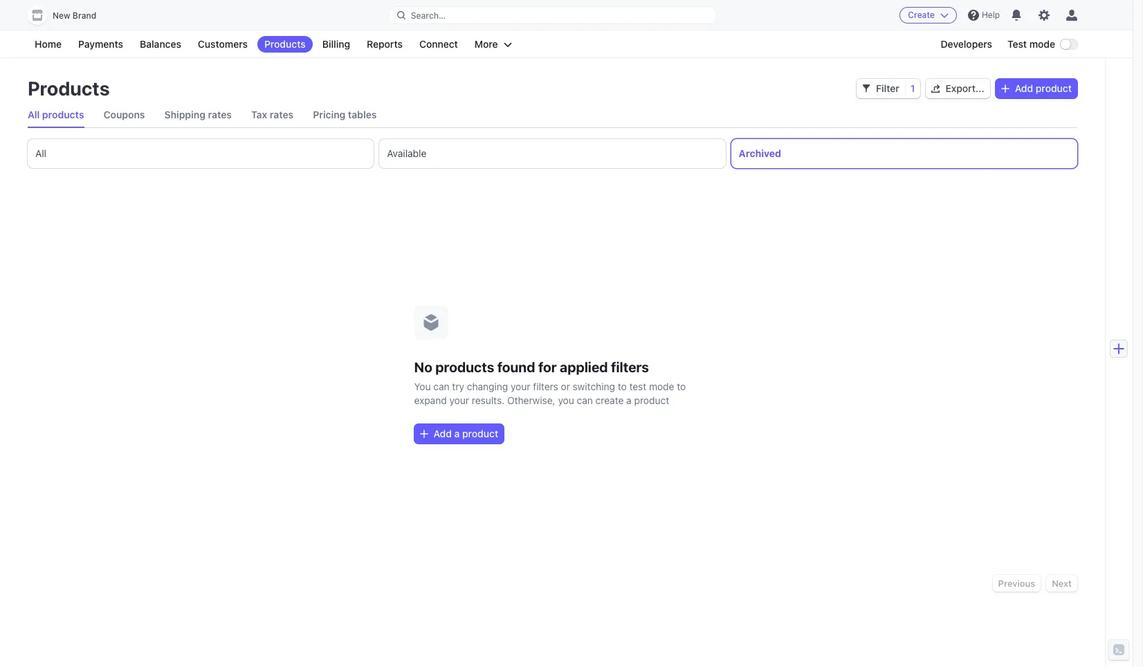 Task type: locate. For each thing, give the bounding box(es) containing it.
billing
[[322, 38, 350, 50]]

rates
[[208, 109, 232, 120], [270, 109, 294, 120]]

can
[[434, 380, 450, 392], [577, 394, 593, 406]]

1 rates from the left
[[208, 109, 232, 120]]

add
[[1015, 82, 1034, 94], [434, 427, 452, 439]]

0 horizontal spatial products
[[28, 77, 110, 100]]

svg image for export...
[[932, 84, 940, 93]]

0 horizontal spatial product
[[462, 427, 499, 439]]

customers link
[[191, 36, 255, 53]]

svg image right 1
[[932, 84, 940, 93]]

2 tab list from the top
[[28, 139, 1078, 168]]

more button
[[468, 36, 519, 53]]

all
[[28, 109, 40, 120], [35, 147, 46, 159]]

you
[[558, 394, 574, 406]]

balances link
[[133, 36, 188, 53]]

0 vertical spatial can
[[434, 380, 450, 392]]

customers
[[198, 38, 248, 50]]

2 horizontal spatial product
[[1036, 82, 1072, 94]]

product down the test mode
[[1036, 82, 1072, 94]]

a down test
[[627, 394, 632, 406]]

1 horizontal spatial mode
[[1030, 38, 1056, 50]]

1 horizontal spatial can
[[577, 394, 593, 406]]

add down expand on the left
[[434, 427, 452, 439]]

product
[[1036, 82, 1072, 94], [634, 394, 670, 406], [462, 427, 499, 439]]

add down test
[[1015, 82, 1034, 94]]

tables
[[348, 109, 377, 120]]

0 vertical spatial products
[[42, 109, 84, 120]]

1 vertical spatial a
[[455, 427, 460, 439]]

1 horizontal spatial a
[[627, 394, 632, 406]]

to
[[618, 380, 627, 392], [677, 380, 686, 392]]

home
[[35, 38, 62, 50]]

tax
[[251, 109, 267, 120]]

search…
[[411, 10, 446, 20]]

2 rates from the left
[[270, 109, 294, 120]]

1 horizontal spatial add
[[1015, 82, 1034, 94]]

1 vertical spatial products
[[436, 359, 494, 375]]

0 horizontal spatial your
[[450, 394, 469, 406]]

0 vertical spatial mode
[[1030, 38, 1056, 50]]

products
[[264, 38, 306, 50], [28, 77, 110, 100]]

0 horizontal spatial to
[[618, 380, 627, 392]]

products inside products link
[[264, 38, 306, 50]]

filters down for
[[533, 380, 558, 392]]

0 horizontal spatial rates
[[208, 109, 232, 120]]

products up try
[[436, 359, 494, 375]]

your down try
[[450, 394, 469, 406]]

svg image inside export... popup button
[[932, 84, 940, 93]]

rates right tax
[[270, 109, 294, 120]]

products inside the no products found for applied filters you can try changing your filters or switching to test mode to expand your results. otherwise, you can create a product
[[436, 359, 494, 375]]

add for add a product
[[434, 427, 452, 439]]

add a product link
[[414, 424, 504, 443]]

filter
[[876, 82, 900, 94]]

applied
[[560, 359, 608, 375]]

1 horizontal spatial to
[[677, 380, 686, 392]]

add product link
[[996, 79, 1078, 98]]

1 tab list from the top
[[28, 102, 1078, 128]]

developers
[[941, 38, 993, 50]]

0 vertical spatial all
[[28, 109, 40, 120]]

products inside tab list
[[42, 109, 84, 120]]

no products found for applied filters you can try changing your filters or switching to test mode to expand your results. otherwise, you can create a product
[[414, 359, 686, 406]]

all inside all button
[[35, 147, 46, 159]]

products up all products
[[28, 77, 110, 100]]

Search… text field
[[389, 7, 717, 24]]

shipping
[[164, 109, 206, 120]]

0 vertical spatial tab list
[[28, 102, 1078, 128]]

create
[[596, 394, 624, 406]]

1 vertical spatial your
[[450, 394, 469, 406]]

previous button
[[993, 575, 1041, 592]]

your up the 'otherwise,' at the bottom left of the page
[[511, 380, 531, 392]]

balances
[[140, 38, 181, 50]]

a down try
[[455, 427, 460, 439]]

svg image left "add product"
[[1001, 84, 1010, 93]]

can down switching
[[577, 394, 593, 406]]

0 horizontal spatial mode
[[649, 380, 675, 392]]

a
[[627, 394, 632, 406], [455, 427, 460, 439]]

connect link
[[413, 36, 465, 53]]

0 vertical spatial your
[[511, 380, 531, 392]]

1 vertical spatial products
[[28, 77, 110, 100]]

product down results.
[[462, 427, 499, 439]]

1 horizontal spatial products
[[436, 359, 494, 375]]

all for all
[[35, 147, 46, 159]]

1 vertical spatial tab list
[[28, 139, 1078, 168]]

svg image inside add a product link
[[420, 430, 428, 438]]

all products link
[[28, 102, 84, 127]]

no
[[414, 359, 433, 375]]

pricing tables link
[[313, 102, 377, 127]]

coupons link
[[104, 102, 145, 127]]

svg image
[[863, 84, 871, 93], [932, 84, 940, 93], [1001, 84, 1010, 93], [420, 430, 428, 438]]

svg image inside the add product "link"
[[1001, 84, 1010, 93]]

test
[[1008, 38, 1027, 50]]

your
[[511, 380, 531, 392], [450, 394, 469, 406]]

rates right shipping
[[208, 109, 232, 120]]

archived button
[[731, 139, 1078, 168]]

pricing tables
[[313, 109, 377, 120]]

try
[[452, 380, 464, 392]]

previous
[[999, 578, 1036, 589]]

next
[[1052, 578, 1072, 589]]

create button
[[900, 7, 957, 24]]

0 horizontal spatial add
[[434, 427, 452, 439]]

0 vertical spatial products
[[264, 38, 306, 50]]

1 vertical spatial add
[[434, 427, 452, 439]]

svg image for add product
[[1001, 84, 1010, 93]]

0 vertical spatial a
[[627, 394, 632, 406]]

more
[[475, 38, 498, 50]]

product inside "link"
[[1036, 82, 1072, 94]]

1 horizontal spatial products
[[264, 38, 306, 50]]

filters
[[611, 359, 649, 375], [533, 380, 558, 392]]

1
[[911, 82, 915, 94]]

tab list
[[28, 102, 1078, 128], [28, 139, 1078, 168]]

to right test
[[677, 380, 686, 392]]

all inside all products link
[[28, 109, 40, 120]]

0 horizontal spatial filters
[[533, 380, 558, 392]]

products left billing
[[264, 38, 306, 50]]

payments link
[[71, 36, 130, 53]]

1 horizontal spatial rates
[[270, 109, 294, 120]]

shipping rates
[[164, 109, 232, 120]]

can left try
[[434, 380, 450, 392]]

for
[[538, 359, 557, 375]]

1 horizontal spatial product
[[634, 394, 670, 406]]

0 vertical spatial product
[[1036, 82, 1072, 94]]

filters up test
[[611, 359, 649, 375]]

connect
[[419, 38, 458, 50]]

products for no
[[436, 359, 494, 375]]

0 horizontal spatial a
[[455, 427, 460, 439]]

0 vertical spatial add
[[1015, 82, 1034, 94]]

home link
[[28, 36, 69, 53]]

svg image left filter
[[863, 84, 871, 93]]

product down test
[[634, 394, 670, 406]]

svg image down expand on the left
[[420, 430, 428, 438]]

0 horizontal spatial products
[[42, 109, 84, 120]]

1 vertical spatial mode
[[649, 380, 675, 392]]

products left coupons
[[42, 109, 84, 120]]

products
[[42, 109, 84, 120], [436, 359, 494, 375]]

mode
[[1030, 38, 1056, 50], [649, 380, 675, 392]]

1 vertical spatial all
[[35, 147, 46, 159]]

add inside "link"
[[1015, 82, 1034, 94]]

to left test
[[618, 380, 627, 392]]

1 vertical spatial product
[[634, 394, 670, 406]]

0 vertical spatial filters
[[611, 359, 649, 375]]

all button
[[28, 139, 374, 168]]

1 horizontal spatial filters
[[611, 359, 649, 375]]



Task type: vqa. For each thing, say whether or not it's contained in the screenshot.
All within button
yes



Task type: describe. For each thing, give the bounding box(es) containing it.
results.
[[472, 394, 505, 406]]

test
[[630, 380, 647, 392]]

product inside the no products found for applied filters you can try changing your filters or switching to test mode to expand your results. otherwise, you can create a product
[[634, 394, 670, 406]]

found
[[498, 359, 535, 375]]

or
[[561, 380, 570, 392]]

help
[[982, 10, 1000, 20]]

0 horizontal spatial can
[[434, 380, 450, 392]]

otherwise,
[[507, 394, 556, 406]]

new brand button
[[28, 6, 110, 25]]

new
[[53, 10, 70, 21]]

all for all products
[[28, 109, 40, 120]]

changing
[[467, 380, 508, 392]]

all products
[[28, 109, 84, 120]]

products for all
[[42, 109, 84, 120]]

tax rates
[[251, 109, 294, 120]]

Search… search field
[[389, 7, 717, 24]]

test mode
[[1008, 38, 1056, 50]]

2 to from the left
[[677, 380, 686, 392]]

a inside add a product link
[[455, 427, 460, 439]]

available
[[387, 147, 427, 159]]

pricing
[[313, 109, 346, 120]]

billing link
[[315, 36, 357, 53]]

available button
[[380, 139, 726, 168]]

2 vertical spatial product
[[462, 427, 499, 439]]

next button
[[1047, 575, 1078, 592]]

1 vertical spatial filters
[[533, 380, 558, 392]]

svg image for add a product
[[420, 430, 428, 438]]

1 horizontal spatial your
[[511, 380, 531, 392]]

help button
[[963, 4, 1006, 26]]

new brand
[[53, 10, 96, 21]]

create
[[908, 10, 935, 20]]

reports link
[[360, 36, 410, 53]]

1 to from the left
[[618, 380, 627, 392]]

products link
[[257, 36, 313, 53]]

add for add product
[[1015, 82, 1034, 94]]

tax rates link
[[251, 102, 294, 127]]

mode inside the no products found for applied filters you can try changing your filters or switching to test mode to expand your results. otherwise, you can create a product
[[649, 380, 675, 392]]

rates for shipping rates
[[208, 109, 232, 120]]

tab list containing all products
[[28, 102, 1078, 128]]

1 vertical spatial can
[[577, 394, 593, 406]]

rates for tax rates
[[270, 109, 294, 120]]

you
[[414, 380, 431, 392]]

payments
[[78, 38, 123, 50]]

reports
[[367, 38, 403, 50]]

export...
[[946, 82, 985, 94]]

export... button
[[926, 79, 990, 98]]

add a product
[[434, 427, 499, 439]]

shipping rates link
[[164, 102, 232, 127]]

brand
[[73, 10, 96, 21]]

a inside the no products found for applied filters you can try changing your filters or switching to test mode to expand your results. otherwise, you can create a product
[[627, 394, 632, 406]]

tab list containing all
[[28, 139, 1078, 168]]

coupons
[[104, 109, 145, 120]]

developers link
[[934, 36, 1000, 53]]

add product
[[1015, 82, 1072, 94]]

switching
[[573, 380, 615, 392]]

expand
[[414, 394, 447, 406]]

archived
[[739, 147, 782, 159]]



